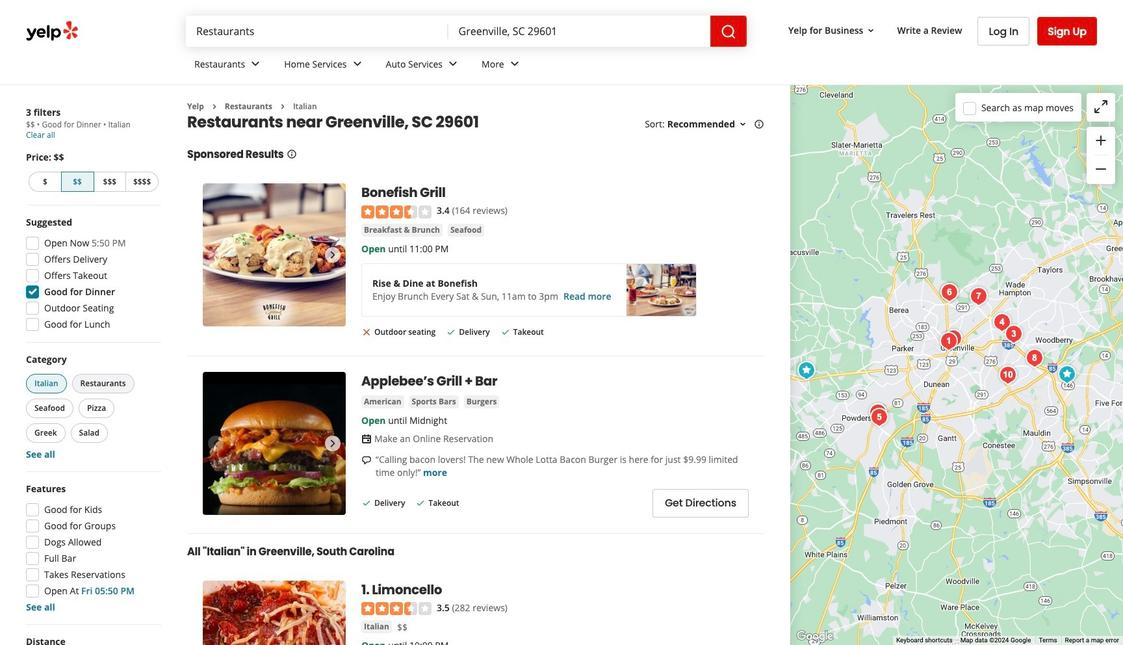 Task type: locate. For each thing, give the bounding box(es) containing it.
next image
[[325, 247, 341, 263], [325, 436, 341, 451]]

1 16 checkmark v2 image from the left
[[362, 498, 372, 508]]

1 vertical spatial previous image
[[208, 436, 224, 451]]

1 none field from the left
[[186, 16, 448, 47]]

1 24 chevron down v2 image from the left
[[248, 56, 263, 72]]

applebee's grill + bar image
[[794, 357, 820, 383]]

0 horizontal spatial 24 chevron down v2 image
[[248, 56, 263, 72]]

1 previous image from the top
[[208, 247, 224, 263]]

16 close v2 image
[[362, 327, 372, 337]]

1 horizontal spatial 16 chevron down v2 image
[[866, 25, 877, 36]]

2 next image from the top
[[325, 436, 341, 451]]

24 chevron down v2 image
[[248, 56, 263, 72], [445, 56, 461, 72], [507, 56, 523, 72]]

16 chevron right v2 image
[[209, 101, 220, 112], [278, 101, 288, 112]]

1 horizontal spatial 16 chevron right v2 image
[[278, 101, 288, 112]]

0 horizontal spatial 16 chevron right v2 image
[[209, 101, 220, 112]]

2 16 checkmark v2 image from the left
[[416, 498, 426, 508]]

0 vertical spatial next image
[[325, 247, 341, 263]]

1 horizontal spatial 16 checkmark v2 image
[[416, 498, 426, 508]]

16 chevron down v2 image
[[866, 25, 877, 36], [738, 119, 748, 130]]

3 24 chevron down v2 image from the left
[[507, 56, 523, 72]]

16 reservation v2 image
[[362, 434, 372, 444]]

2 horizontal spatial 24 chevron down v2 image
[[507, 56, 523, 72]]

1 next image from the top
[[325, 247, 341, 263]]

1 vertical spatial 16 chevron down v2 image
[[738, 119, 748, 130]]

slideshow element
[[203, 184, 346, 327], [203, 372, 346, 515], [203, 581, 346, 645]]

next image for applebee's grill + bar image
[[325, 436, 341, 451]]

24 chevron down v2 image
[[350, 56, 365, 72]]

1 horizontal spatial 24 chevron down v2 image
[[445, 56, 461, 72]]

previous image
[[208, 247, 224, 263], [208, 436, 224, 451]]

16 checkmark v2 image
[[362, 498, 372, 508], [416, 498, 426, 508]]

0 horizontal spatial 16 checkmark v2 image
[[362, 498, 372, 508]]

0 vertical spatial 16 info v2 image
[[754, 119, 765, 130]]

None field
[[186, 16, 448, 47], [448, 16, 711, 47]]

0 horizontal spatial 16 chevron down v2 image
[[738, 119, 748, 130]]

0 horizontal spatial 16 checkmark v2 image
[[446, 327, 457, 337]]

0 horizontal spatial 16 info v2 image
[[286, 149, 297, 160]]

olive garden italian restaurant image
[[937, 279, 963, 305], [937, 279, 963, 305], [995, 362, 1021, 388]]

2 none field from the left
[[448, 16, 711, 47]]

16 info v2 image
[[754, 119, 765, 130], [286, 149, 297, 160]]

3 slideshow element from the top
[[203, 581, 346, 645]]

zoom out image
[[1094, 161, 1109, 177]]

previous image for applebee's grill + bar image
[[208, 436, 224, 451]]

limoncello image
[[936, 328, 962, 354]]

2 slideshow element from the top
[[203, 372, 346, 515]]

1 horizontal spatial 16 checkmark v2 image
[[500, 327, 511, 337]]

none field address, neighborhood, city, state or zip
[[448, 16, 711, 47]]

2 24 chevron down v2 image from the left
[[445, 56, 461, 72]]

bonefish grill image
[[1055, 361, 1081, 387]]

0 vertical spatial previous image
[[208, 247, 224, 263]]

applebee's grill + bar image
[[203, 372, 346, 515]]

1 vertical spatial slideshow element
[[203, 372, 346, 515]]

16 checkmark v2 image
[[446, 327, 457, 337], [500, 327, 511, 337]]

2 previous image from the top
[[208, 436, 224, 451]]

group
[[1087, 127, 1116, 184], [26, 151, 161, 194], [22, 216, 161, 335], [23, 353, 161, 461], [22, 482, 161, 614]]

0 vertical spatial slideshow element
[[203, 184, 346, 327]]

2 16 chevron right v2 image from the left
[[278, 101, 288, 112]]

google image
[[794, 628, 837, 645]]

None search field
[[186, 16, 747, 47]]

2 vertical spatial slideshow element
[[203, 581, 346, 645]]

portofino's image
[[1001, 321, 1027, 347]]

address, neighborhood, city, state or zip search field
[[448, 16, 711, 47]]

1 vertical spatial next image
[[325, 436, 341, 451]]

1 vertical spatial 16 info v2 image
[[286, 149, 297, 160]]



Task type: vqa. For each thing, say whether or not it's contained in the screenshot.
24 clock v2 icon to the bottom
no



Task type: describe. For each thing, give the bounding box(es) containing it.
1 16 chevron right v2 image from the left
[[209, 101, 220, 112]]

previous image for bonefish grill image
[[208, 247, 224, 263]]

map region
[[791, 85, 1124, 645]]

antonio's pizza & pasta image
[[865, 400, 891, 426]]

1 16 checkmark v2 image from the left
[[446, 327, 457, 337]]

1 slideshow element from the top
[[203, 184, 346, 327]]

next image for bonefish grill image
[[325, 247, 341, 263]]

pizza house of powdersville image
[[867, 404, 893, 430]]

business categories element
[[184, 47, 1098, 85]]

search image
[[721, 24, 737, 40]]

1 horizontal spatial 16 info v2 image
[[754, 119, 765, 130]]

bonefish grill image
[[203, 184, 346, 327]]

16 speech v2 image
[[362, 455, 372, 465]]

3.5 star rating image
[[362, 602, 432, 615]]

0 vertical spatial 16 chevron down v2 image
[[866, 25, 877, 36]]

2 16 checkmark v2 image from the left
[[500, 327, 511, 337]]

none field things to do, nail salons, plumbers
[[186, 16, 448, 47]]

tito's restaurant pizzeria image
[[966, 283, 992, 309]]

3.4 star rating image
[[362, 205, 432, 218]]

carrabba's italian grill image
[[1022, 345, 1048, 371]]

expand map image
[[1094, 99, 1109, 114]]

things to do, nail salons, plumbers search field
[[186, 16, 448, 47]]

trio - a brick oven cafe image
[[941, 325, 967, 351]]

zoom in image
[[1094, 132, 1109, 148]]

adams bistro image
[[990, 309, 1016, 335]]



